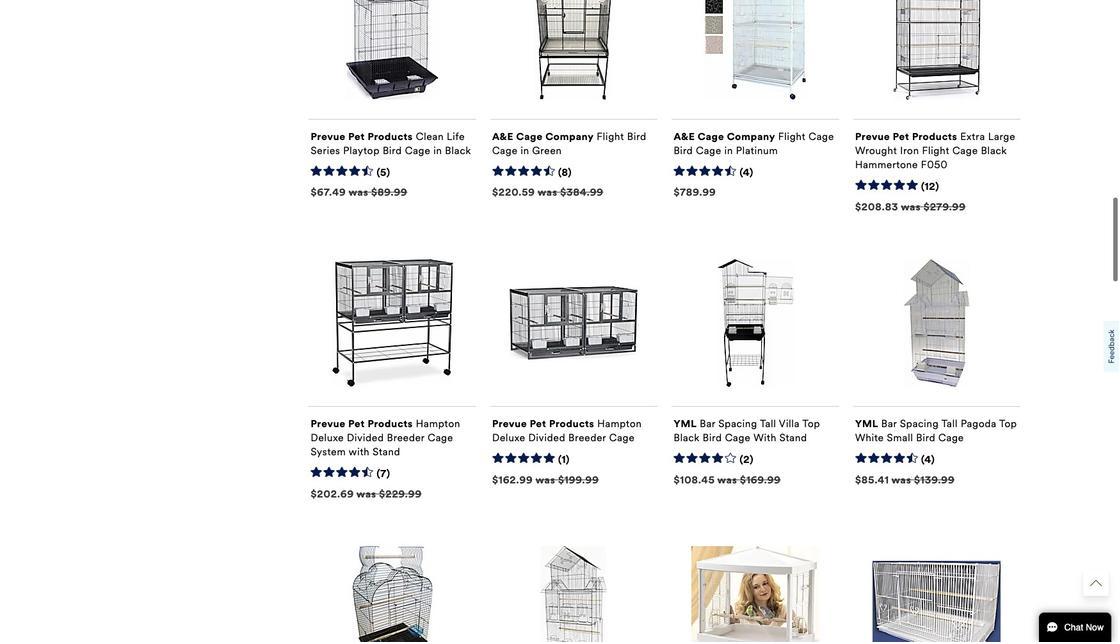 Task type: vqa. For each thing, say whether or not it's contained in the screenshot.


Task type: describe. For each thing, give the bounding box(es) containing it.
small
[[887, 432, 913, 444]]

5 reviews element
[[377, 166, 390, 180]]

divided for (7)
[[347, 432, 384, 444]]

(12)
[[921, 180, 939, 193]]

pagoda
[[961, 418, 997, 430]]

was for $108.45
[[718, 474, 737, 486]]

$229.99
[[379, 488, 422, 500]]

flight bird cage in green
[[492, 130, 647, 157]]

stand inside hampton deluxe divided breeder cage system with stand
[[373, 446, 400, 458]]

was for $67.49
[[349, 187, 368, 199]]

products for black
[[368, 130, 413, 142]]

white
[[855, 432, 884, 444]]

$202.69 was $229.99
[[311, 488, 422, 500]]

$162.99
[[492, 474, 533, 486]]

deluxe for hampton deluxe divided breeder cage system with stand
[[311, 432, 344, 444]]

was for $208.83
[[901, 201, 921, 213]]

black inside clean life series playtop bird cage in black
[[445, 144, 471, 157]]

pet for (1)
[[530, 418, 546, 430]]

top for bar spacing tall villa top black bird cage with stand
[[803, 418, 820, 430]]

$279.99
[[924, 201, 966, 213]]

breeder for (1)
[[568, 432, 606, 444]]

$67.49
[[311, 187, 346, 199]]

prevue for clean life series playtop bird cage in black
[[311, 130, 346, 142]]

in inside "flight bird cage in green"
[[521, 144, 529, 157]]

$789.99
[[674, 187, 716, 199]]

$67.49 was $89.99
[[311, 187, 408, 199]]

$108.45
[[674, 474, 715, 486]]

$169.99
[[740, 474, 781, 486]]

$139.99
[[914, 474, 955, 486]]

prevue for hampton deluxe divided breeder cage
[[492, 418, 527, 430]]

hampton for hampton deluxe divided breeder cage system with stand
[[416, 418, 460, 430]]

$208.83
[[855, 201, 899, 213]]

4 reviews element for white
[[921, 454, 935, 467]]

top for bar spacing tall pagoda top white small bird cage
[[999, 418, 1017, 430]]

black inside extra large wrought iron flight cage black hammertone f050
[[981, 144, 1007, 157]]

bird inside "flight bird cage in green"
[[627, 130, 647, 142]]

styled arrow button link
[[1083, 571, 1109, 597]]

flight cage bird cage in platinum
[[674, 130, 834, 157]]

(5)
[[377, 166, 390, 178]]

$85.41
[[855, 474, 889, 486]]

a&e for flight cage bird cage in platinum
[[674, 130, 695, 142]]

products up (1)
[[549, 418, 594, 430]]

products for hammertone
[[912, 130, 958, 142]]

large
[[988, 130, 1016, 142]]

green
[[532, 144, 562, 157]]

with
[[349, 446, 370, 458]]

spacing for cage
[[719, 418, 757, 430]]

series
[[311, 144, 340, 157]]

bar for small
[[881, 418, 897, 430]]

pet for (7)
[[348, 418, 365, 430]]

was for $202.69
[[357, 488, 376, 500]]

iron
[[900, 144, 919, 157]]

cage inside "flight bird cage in green"
[[492, 144, 518, 157]]

prevue pet products for (1)
[[492, 418, 594, 430]]

hampton for hampton deluxe divided breeder cage
[[597, 418, 642, 430]]

$162.99 was $199.99
[[492, 474, 599, 486]]

prevue for extra large wrought iron flight cage black hammertone f050
[[855, 130, 890, 142]]

yml for bar spacing tall pagoda top white small bird cage
[[855, 418, 878, 430]]

2 reviews element
[[740, 454, 754, 467]]

cage inside hampton deluxe divided breeder cage
[[609, 432, 635, 444]]

cage inside bar spacing tall villa top black bird cage with stand
[[725, 432, 751, 444]]

4 reviews element for platinum
[[740, 166, 754, 180]]

cage inside hampton deluxe divided breeder cage system with stand
[[428, 432, 453, 444]]

flight for cage
[[778, 130, 806, 142]]

prevue pet products for (12)
[[855, 130, 958, 142]]

in inside the flight cage bird cage in platinum
[[724, 144, 733, 157]]

extra
[[960, 130, 985, 142]]

bar spacing tall pagoda top white small bird cage
[[855, 418, 1017, 444]]

playtop
[[343, 144, 380, 157]]

spacing for bird
[[900, 418, 939, 430]]

stand inside bar spacing tall villa top black bird cage with stand
[[780, 432, 807, 444]]

company for green
[[545, 130, 594, 142]]



Task type: locate. For each thing, give the bounding box(es) containing it.
prevue
[[311, 130, 346, 142], [855, 130, 890, 142], [311, 418, 346, 430], [492, 418, 527, 430]]

4 reviews element down platinum
[[740, 166, 754, 180]]

2 deluxe from the left
[[492, 432, 525, 444]]

deluxe for hampton deluxe divided breeder cage
[[492, 432, 525, 444]]

divided for (1)
[[528, 432, 566, 444]]

1 divided from the left
[[347, 432, 384, 444]]

life
[[447, 130, 465, 142]]

2 in from the left
[[521, 144, 529, 157]]

hampton deluxe divided breeder cage system with stand
[[311, 418, 460, 458]]

1 horizontal spatial yml
[[855, 418, 878, 430]]

cage inside bar spacing tall pagoda top white small bird cage
[[939, 432, 964, 444]]

a&e cage company
[[492, 130, 594, 142], [674, 130, 775, 142]]

flight
[[597, 130, 624, 142], [778, 130, 806, 142], [922, 144, 950, 157]]

in inside clean life series playtop bird cage in black
[[433, 144, 442, 157]]

divided inside hampton deluxe divided breeder cage
[[528, 432, 566, 444]]

1 bar from the left
[[700, 418, 716, 430]]

flight inside extra large wrought iron flight cage black hammertone f050
[[922, 144, 950, 157]]

0 horizontal spatial breeder
[[387, 432, 425, 444]]

0 horizontal spatial in
[[433, 144, 442, 157]]

pet for (12)
[[893, 130, 909, 142]]

0 horizontal spatial a&e cage company
[[492, 130, 594, 142]]

pet up 'iron'
[[893, 130, 909, 142]]

yml
[[674, 418, 697, 430], [855, 418, 878, 430]]

$202.69
[[311, 488, 354, 500]]

was right $85.41
[[892, 474, 911, 486]]

0 horizontal spatial tall
[[760, 418, 776, 430]]

1 spacing from the left
[[719, 418, 757, 430]]

0 horizontal spatial spacing
[[719, 418, 757, 430]]

bar spacing tall villa top black bird cage with stand
[[674, 418, 820, 444]]

0 horizontal spatial bar
[[700, 418, 716, 430]]

was left $279.99
[[901, 201, 921, 213]]

$108.45 was $169.99
[[674, 474, 781, 486]]

prevue pet products up 'iron'
[[855, 130, 958, 142]]

bar
[[700, 418, 716, 430], [881, 418, 897, 430]]

deluxe inside hampton deluxe divided breeder cage system with stand
[[311, 432, 344, 444]]

top
[[803, 418, 820, 430], [999, 418, 1017, 430]]

bar for bird
[[700, 418, 716, 430]]

(4) down platinum
[[740, 166, 754, 178]]

1 breeder from the left
[[387, 432, 425, 444]]

black inside bar spacing tall villa top black bird cage with stand
[[674, 432, 700, 444]]

2 yml from the left
[[855, 418, 878, 430]]

spacing
[[719, 418, 757, 430], [900, 418, 939, 430]]

was for $162.99
[[536, 474, 555, 486]]

prevue up wrought
[[855, 130, 890, 142]]

bird
[[627, 130, 647, 142], [383, 144, 402, 157], [674, 144, 693, 157], [703, 432, 722, 444], [916, 432, 936, 444]]

in left green
[[521, 144, 529, 157]]

breeder for (7)
[[387, 432, 425, 444]]

tall left pagoda
[[942, 418, 958, 430]]

$89.99
[[371, 187, 408, 199]]

cage
[[516, 130, 543, 142], [698, 130, 724, 142], [809, 130, 834, 142], [405, 144, 431, 157], [492, 144, 518, 157], [696, 144, 722, 157], [953, 144, 978, 157], [428, 432, 453, 444], [609, 432, 635, 444], [725, 432, 751, 444], [939, 432, 964, 444]]

hampton inside hampton deluxe divided breeder cage
[[597, 418, 642, 430]]

prevue up system
[[311, 418, 346, 430]]

was right $67.49 in the left of the page
[[349, 187, 368, 199]]

2 top from the left
[[999, 418, 1017, 430]]

tall
[[760, 418, 776, 430], [942, 418, 958, 430]]

a&e right life
[[492, 130, 514, 142]]

deluxe up $162.99
[[492, 432, 525, 444]]

4 reviews element up $139.99
[[921, 454, 935, 467]]

(7)
[[377, 468, 390, 480]]

prevue for hampton deluxe divided breeder cage system with stand
[[311, 418, 346, 430]]

black down life
[[445, 144, 471, 157]]

bar up small
[[881, 418, 897, 430]]

0 horizontal spatial company
[[545, 130, 594, 142]]

top right pagoda
[[999, 418, 1017, 430]]

$220.59
[[492, 187, 535, 199]]

extra large wrought iron flight cage black hammertone f050
[[855, 130, 1016, 171]]

0 horizontal spatial divided
[[347, 432, 384, 444]]

prevue pet products up (1)
[[492, 418, 594, 430]]

2 a&e from the left
[[674, 130, 695, 142]]

(2)
[[740, 454, 754, 466]]

bird inside bar spacing tall pagoda top white small bird cage
[[916, 432, 936, 444]]

deluxe
[[311, 432, 344, 444], [492, 432, 525, 444]]

in left platinum
[[724, 144, 733, 157]]

1 horizontal spatial hampton
[[597, 418, 642, 430]]

products for stand
[[368, 418, 413, 430]]

system
[[311, 446, 346, 458]]

1 yml from the left
[[674, 418, 697, 430]]

company up green
[[545, 130, 594, 142]]

1 deluxe from the left
[[311, 432, 344, 444]]

prevue pet products up the with
[[311, 418, 413, 430]]

villa
[[779, 418, 800, 430]]

8 reviews element
[[558, 166, 572, 180]]

2 horizontal spatial black
[[981, 144, 1007, 157]]

divided up the with
[[347, 432, 384, 444]]

1 horizontal spatial black
[[674, 432, 700, 444]]

hampton
[[416, 418, 460, 430], [597, 418, 642, 430]]

was right $220.59
[[538, 187, 558, 199]]

deluxe inside hampton deluxe divided breeder cage
[[492, 432, 525, 444]]

prevue up series
[[311, 130, 346, 142]]

3 in from the left
[[724, 144, 733, 157]]

breeder
[[387, 432, 425, 444], [568, 432, 606, 444]]

pet up playtop
[[348, 130, 365, 142]]

prevue pet products
[[311, 130, 413, 142], [855, 130, 958, 142], [311, 418, 413, 430], [492, 418, 594, 430]]

wrought
[[855, 144, 897, 157]]

1 top from the left
[[803, 418, 820, 430]]

breeder inside hampton deluxe divided breeder cage system with stand
[[387, 432, 425, 444]]

prevue pet products for (7)
[[311, 418, 413, 430]]

spacing up small
[[900, 418, 939, 430]]

1 horizontal spatial spacing
[[900, 418, 939, 430]]

flight inside the flight cage bird cage in platinum
[[778, 130, 806, 142]]

yml up white on the right bottom
[[855, 418, 878, 430]]

bar inside bar spacing tall pagoda top white small bird cage
[[881, 418, 897, 430]]

0 horizontal spatial top
[[803, 418, 820, 430]]

2 hampton from the left
[[597, 418, 642, 430]]

was for $220.59
[[538, 187, 558, 199]]

spacing inside bar spacing tall pagoda top white small bird cage
[[900, 418, 939, 430]]

top inside bar spacing tall pagoda top white small bird cage
[[999, 418, 1017, 430]]

clean
[[416, 130, 444, 142]]

1 horizontal spatial stand
[[780, 432, 807, 444]]

pet up $162.99 was $199.99
[[530, 418, 546, 430]]

1 vertical spatial 4 reviews element
[[921, 454, 935, 467]]

tall inside bar spacing tall villa top black bird cage with stand
[[760, 418, 776, 430]]

0 vertical spatial 4 reviews element
[[740, 166, 754, 180]]

1 horizontal spatial bar
[[881, 418, 897, 430]]

company for in
[[727, 130, 775, 142]]

stand
[[780, 432, 807, 444], [373, 446, 400, 458]]

(4) up $139.99
[[921, 454, 935, 466]]

1 horizontal spatial deluxe
[[492, 432, 525, 444]]

f050
[[921, 159, 948, 171]]

2 tall from the left
[[942, 418, 958, 430]]

products up playtop
[[368, 130, 413, 142]]

0 horizontal spatial hampton
[[416, 418, 460, 430]]

0 horizontal spatial 4 reviews element
[[740, 166, 754, 180]]

2 company from the left
[[727, 130, 775, 142]]

yml up $108.45
[[674, 418, 697, 430]]

(1)
[[558, 454, 570, 466]]

black down large
[[981, 144, 1007, 157]]

2 spacing from the left
[[900, 418, 939, 430]]

a&e
[[492, 130, 514, 142], [674, 130, 695, 142]]

7 reviews element
[[377, 468, 390, 481]]

spacing inside bar spacing tall villa top black bird cage with stand
[[719, 418, 757, 430]]

breeder up (1)
[[568, 432, 606, 444]]

0 horizontal spatial flight
[[597, 130, 624, 142]]

0 horizontal spatial deluxe
[[311, 432, 344, 444]]

products
[[368, 130, 413, 142], [912, 130, 958, 142], [368, 418, 413, 430], [549, 418, 594, 430]]

0 horizontal spatial stand
[[373, 446, 400, 458]]

0 horizontal spatial a&e
[[492, 130, 514, 142]]

yml for bar spacing tall villa top black bird cage with stand
[[674, 418, 697, 430]]

2 horizontal spatial flight
[[922, 144, 950, 157]]

1 vertical spatial (4)
[[921, 454, 935, 466]]

1 horizontal spatial 4 reviews element
[[921, 454, 935, 467]]

1 a&e from the left
[[492, 130, 514, 142]]

12 reviews element
[[921, 180, 939, 194]]

top right villa
[[803, 418, 820, 430]]

(4)
[[740, 166, 754, 178], [921, 454, 935, 466]]

tall for pagoda
[[942, 418, 958, 430]]

in
[[433, 144, 442, 157], [521, 144, 529, 157], [724, 144, 733, 157]]

bar up $108.45
[[700, 418, 716, 430]]

a&e up $789.99 on the top of page
[[674, 130, 695, 142]]

2 breeder from the left
[[568, 432, 606, 444]]

breeder up (7)
[[387, 432, 425, 444]]

1 hampton from the left
[[416, 418, 460, 430]]

0 horizontal spatial yml
[[674, 418, 697, 430]]

1 company from the left
[[545, 130, 594, 142]]

$384.99
[[560, 187, 604, 199]]

pet for (5)
[[348, 130, 365, 142]]

bird inside bar spacing tall villa top black bird cage with stand
[[703, 432, 722, 444]]

1 horizontal spatial a&e cage company
[[674, 130, 775, 142]]

1 vertical spatial stand
[[373, 446, 400, 458]]

(8)
[[558, 166, 572, 178]]

divided
[[347, 432, 384, 444], [528, 432, 566, 444]]

stand up (7)
[[373, 446, 400, 458]]

prevue pet products for (5)
[[311, 130, 413, 142]]

1 horizontal spatial tall
[[942, 418, 958, 430]]

$208.83 was $279.99
[[855, 201, 966, 213]]

1 horizontal spatial top
[[999, 418, 1017, 430]]

0 vertical spatial stand
[[780, 432, 807, 444]]

black
[[445, 144, 471, 157], [981, 144, 1007, 157], [674, 432, 700, 444]]

1 horizontal spatial flight
[[778, 130, 806, 142]]

pet up the with
[[348, 418, 365, 430]]

bar inside bar spacing tall villa top black bird cage with stand
[[700, 418, 716, 430]]

1 horizontal spatial divided
[[528, 432, 566, 444]]

4 reviews element
[[740, 166, 754, 180], [921, 454, 935, 467]]

1 in from the left
[[433, 144, 442, 157]]

was
[[349, 187, 368, 199], [538, 187, 558, 199], [901, 201, 921, 213], [536, 474, 555, 486], [718, 474, 737, 486], [892, 474, 911, 486], [357, 488, 376, 500]]

$220.59 was $384.99
[[492, 187, 604, 199]]

2 divided from the left
[[528, 432, 566, 444]]

hampton inside hampton deluxe divided breeder cage system with stand
[[416, 418, 460, 430]]

1 horizontal spatial breeder
[[568, 432, 606, 444]]

hammertone
[[855, 159, 918, 171]]

pet
[[348, 130, 365, 142], [893, 130, 909, 142], [348, 418, 365, 430], [530, 418, 546, 430]]

stand down villa
[[780, 432, 807, 444]]

cage inside clean life series playtop bird cage in black
[[405, 144, 431, 157]]

divided inside hampton deluxe divided breeder cage system with stand
[[347, 432, 384, 444]]

top inside bar spacing tall villa top black bird cage with stand
[[803, 418, 820, 430]]

0 horizontal spatial black
[[445, 144, 471, 157]]

(4) for white
[[921, 454, 935, 466]]

$85.41 was $139.99
[[855, 474, 955, 486]]

1 horizontal spatial company
[[727, 130, 775, 142]]

0 vertical spatial (4)
[[740, 166, 754, 178]]

2 a&e cage company from the left
[[674, 130, 775, 142]]

was right $162.99
[[536, 474, 555, 486]]

scroll to top image
[[1090, 578, 1102, 590]]

(4) for platinum
[[740, 166, 754, 178]]

cage inside extra large wrought iron flight cage black hammertone f050
[[953, 144, 978, 157]]

a&e cage company up platinum
[[674, 130, 775, 142]]

1 review element
[[558, 454, 570, 467]]

prevue up $162.99
[[492, 418, 527, 430]]

company
[[545, 130, 594, 142], [727, 130, 775, 142]]

1 horizontal spatial a&e
[[674, 130, 695, 142]]

0 horizontal spatial (4)
[[740, 166, 754, 178]]

tall inside bar spacing tall pagoda top white small bird cage
[[942, 418, 958, 430]]

bird inside the flight cage bird cage in platinum
[[674, 144, 693, 157]]

tall for villa
[[760, 418, 776, 430]]

$199.99
[[558, 474, 599, 486]]

with
[[754, 432, 777, 444]]

hampton deluxe divided breeder cage
[[492, 418, 642, 444]]

flight for bird
[[597, 130, 624, 142]]

bird inside clean life series playtop bird cage in black
[[383, 144, 402, 157]]

deluxe up system
[[311, 432, 344, 444]]

2 bar from the left
[[881, 418, 897, 430]]

clean life series playtop bird cage in black
[[311, 130, 471, 157]]

flight inside "flight bird cage in green"
[[597, 130, 624, 142]]

2 horizontal spatial in
[[724, 144, 733, 157]]

was left "$229.99"
[[357, 488, 376, 500]]

1 horizontal spatial (4)
[[921, 454, 935, 466]]

a&e cage company for green
[[492, 130, 594, 142]]

spacing up with
[[719, 418, 757, 430]]

breeder inside hampton deluxe divided breeder cage
[[568, 432, 606, 444]]

platinum
[[736, 144, 778, 157]]

a&e cage company for in
[[674, 130, 775, 142]]

divided up (1)
[[528, 432, 566, 444]]

company up platinum
[[727, 130, 775, 142]]

in down clean
[[433, 144, 442, 157]]

tall up with
[[760, 418, 776, 430]]

1 tall from the left
[[760, 418, 776, 430]]

prevue pet products up playtop
[[311, 130, 413, 142]]

a&e for flight bird cage in green
[[492, 130, 514, 142]]

products up the with
[[368, 418, 413, 430]]

a&e cage company up green
[[492, 130, 594, 142]]

was for $85.41
[[892, 474, 911, 486]]

was left $169.99
[[718, 474, 737, 486]]

products up f050
[[912, 130, 958, 142]]

1 a&e cage company from the left
[[492, 130, 594, 142]]

1 horizontal spatial in
[[521, 144, 529, 157]]

black up $108.45
[[674, 432, 700, 444]]



